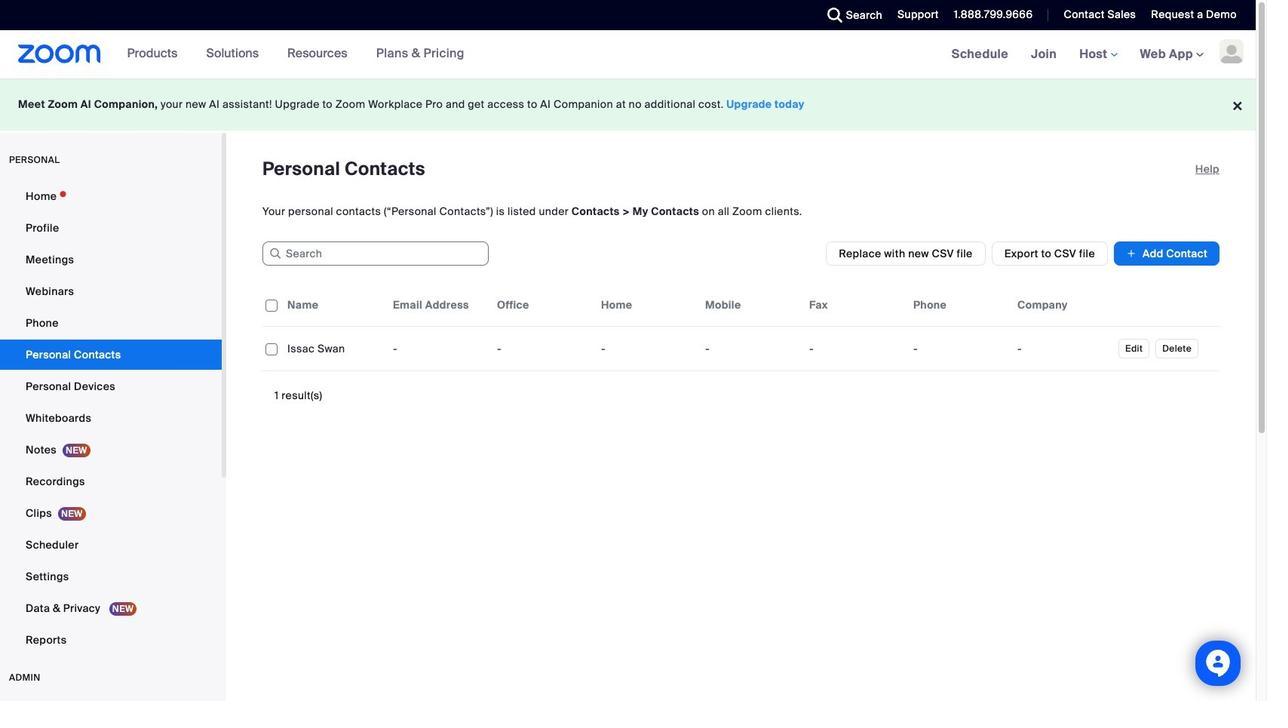 Task type: locate. For each thing, give the bounding box(es) containing it.
banner
[[0, 30, 1256, 79]]

application
[[263, 284, 1231, 383]]

Search Contacts Input text field
[[263, 241, 489, 266]]

footer
[[0, 78, 1256, 131]]

2 cell from the left
[[1012, 334, 1116, 364]]

cell
[[908, 334, 1012, 364], [1012, 334, 1116, 364]]

meetings navigation
[[941, 30, 1256, 79]]

profile picture image
[[1220, 39, 1244, 63]]



Task type: describe. For each thing, give the bounding box(es) containing it.
zoom logo image
[[18, 45, 101, 63]]

product information navigation
[[116, 30, 476, 78]]

1 cell from the left
[[908, 334, 1012, 364]]

personal menu menu
[[0, 181, 222, 656]]

add image
[[1127, 246, 1137, 261]]



Task type: vqa. For each thing, say whether or not it's contained in the screenshot.
the product information navigation on the left
yes



